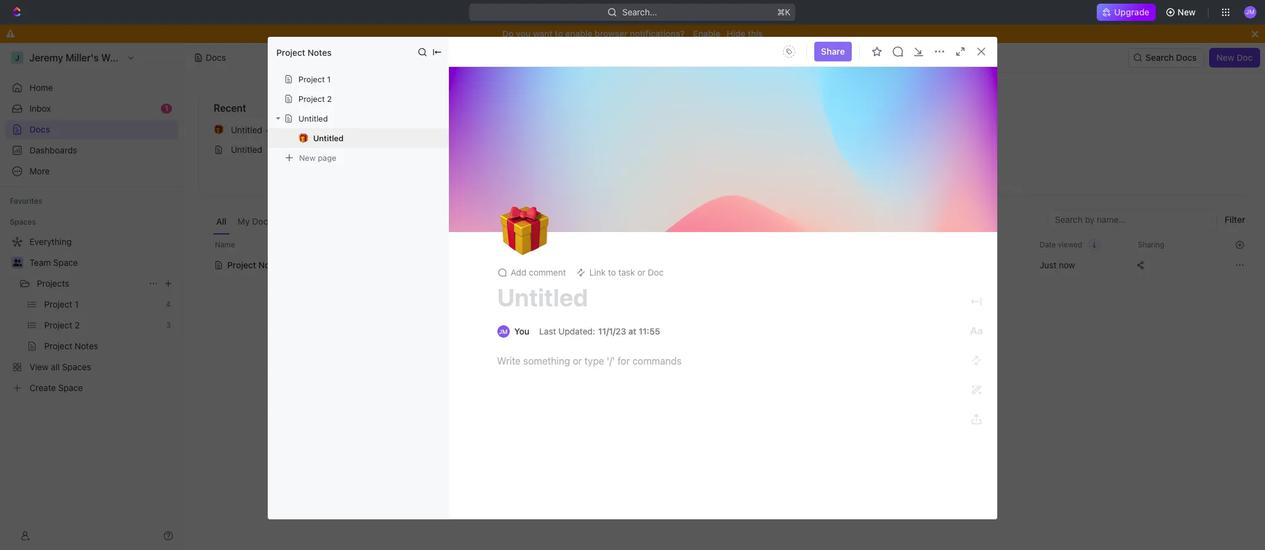 Task type: vqa. For each thing, say whether or not it's contained in the screenshot.
Search tasks... text box
no



Task type: describe. For each thing, give the bounding box(es) containing it.
hide
[[727, 28, 746, 39]]

change cover
[[880, 212, 936, 222]]

0 horizontal spatial to
[[555, 28, 563, 39]]

upgrade link
[[1097, 4, 1156, 21]]

do
[[502, 28, 514, 39]]

link to task or doc button
[[571, 264, 669, 281]]

docs right search
[[1176, 52, 1197, 63]]

doc inside dropdown button
[[648, 267, 664, 277]]

link
[[589, 267, 606, 277]]

untitled link for recent
[[209, 140, 532, 160]]

dashboards
[[29, 145, 77, 155]]

recent
[[214, 103, 246, 114]]

upgrade
[[1114, 7, 1149, 17]]

🎁 inside '🎁 untitled'
[[298, 133, 308, 143]]

spaces
[[10, 217, 36, 227]]

date viewed
[[1040, 240, 1082, 249]]

updated:
[[558, 326, 595, 336]]

project 1
[[298, 74, 331, 84]]

🎁 untitled
[[298, 133, 344, 143]]

doc inside button
[[1237, 52, 1253, 63]]

team space
[[29, 257, 78, 268]]

at
[[628, 326, 636, 336]]

2 cell from the left
[[669, 254, 792, 276]]

project up project 2 at the top left of page
[[298, 74, 325, 84]]

Search by name... text field
[[1055, 211, 1210, 229]]

date
[[1040, 240, 1056, 249]]

want
[[533, 28, 553, 39]]

untitled inside '🎁 untitled'
[[313, 133, 344, 143]]

dropdown menu image
[[779, 42, 799, 61]]

just
[[1040, 260, 1057, 270]]

search...
[[622, 7, 657, 17]]

new for new doc
[[1216, 52, 1235, 63]]

last updated: 11/1/23 at 11:55
[[539, 326, 660, 336]]

my docs button
[[234, 210, 276, 235]]

docs left will
[[714, 173, 732, 183]]

project notes inside project notes button
[[227, 260, 282, 270]]

do you want to enable browser notifications? enable hide this
[[502, 28, 763, 39]]

🎁 down 'recent'
[[214, 125, 224, 134]]

🎁 up add
[[500, 202, 549, 260]]

last
[[539, 326, 556, 336]]

share
[[821, 46, 845, 57]]

• for recent
[[265, 125, 268, 135]]

🎁 down created
[[922, 125, 931, 134]]

docs link
[[5, 120, 178, 139]]

⌘k
[[777, 7, 791, 17]]

change
[[880, 212, 912, 222]]

🎁 button
[[298, 133, 313, 143]]

show
[[747, 173, 765, 183]]

dashboards link
[[5, 141, 178, 160]]

will
[[734, 173, 745, 183]]

table containing project notes
[[198, 235, 1250, 278]]

now
[[1059, 260, 1075, 270]]

add
[[511, 267, 526, 277]]

all button
[[213, 210, 230, 235]]

viewed
[[1058, 240, 1082, 249]]

team space link
[[29, 253, 176, 273]]

created
[[922, 103, 959, 114]]

project left 2
[[298, 94, 325, 104]]

you
[[516, 28, 531, 39]]

assigned
[[419, 216, 457, 227]]

sharing
[[1138, 240, 1165, 249]]

date viewed button
[[1032, 235, 1101, 254]]

project 2
[[298, 94, 332, 104]]

my docs
[[238, 216, 273, 227]]

• for created by me
[[973, 125, 976, 135]]

link to task or doc
[[589, 267, 664, 277]]

0 vertical spatial 1
[[327, 74, 331, 84]]

project notes button
[[214, 253, 661, 278]]

0 horizontal spatial jm
[[499, 328, 508, 335]]

jm button
[[1241, 2, 1260, 22]]

new doc button
[[1209, 48, 1260, 68]]

0 vertical spatial project notes
[[276, 47, 332, 57]]

just now
[[1040, 260, 1075, 270]]

tab list containing all
[[213, 210, 507, 235]]

name
[[215, 240, 235, 249]]

new page
[[299, 153, 336, 162]]

search docs button
[[1128, 48, 1204, 68]]

3 cell from the left
[[792, 254, 934, 276]]

browser
[[595, 28, 628, 39]]

inbox
[[29, 103, 51, 114]]

1 cell from the left
[[198, 254, 212, 276]]

enable
[[565, 28, 592, 39]]

page
[[318, 153, 336, 162]]

search
[[1146, 52, 1174, 63]]

home
[[29, 82, 53, 93]]

docs up 'recent'
[[206, 52, 226, 63]]

1 horizontal spatial notes
[[308, 47, 332, 57]]

me
[[975, 103, 989, 114]]

2
[[327, 94, 332, 104]]



Task type: locate. For each thing, give the bounding box(es) containing it.
1
[[327, 74, 331, 84], [165, 104, 168, 113]]

new
[[1178, 7, 1196, 17], [1216, 52, 1235, 63], [299, 153, 316, 162]]

docs down the inbox
[[29, 124, 50, 134]]

column header
[[198, 235, 212, 255]]

2 horizontal spatial new
[[1216, 52, 1235, 63]]

tree
[[5, 232, 178, 398]]

1 vertical spatial to
[[608, 267, 616, 277]]

jm up new doc
[[1246, 8, 1255, 16]]

reposition button
[[815, 207, 873, 227]]

1 untitled • from the left
[[231, 125, 268, 135]]

2 vertical spatial new
[[299, 153, 316, 162]]

• down me
[[973, 125, 976, 135]]

cover
[[914, 212, 936, 222]]

untitled •
[[231, 125, 268, 135], [939, 125, 976, 135]]

1 horizontal spatial untitled •
[[939, 125, 976, 135]]

column header inside table
[[198, 235, 212, 255]]

0 vertical spatial new
[[1178, 7, 1196, 17]]

row containing name
[[198, 235, 1250, 255]]

no favorited docs image
[[700, 124, 749, 173]]

docs inside tab list
[[252, 216, 273, 227]]

your
[[664, 173, 679, 183]]

notes down my docs button
[[258, 260, 282, 270]]

doc
[[1237, 52, 1253, 63], [648, 267, 664, 277]]

doc right or
[[648, 267, 664, 277]]

doc down jm dropdown button
[[1237, 52, 1253, 63]]

team
[[29, 257, 51, 268]]

your favorited docs will show here.
[[664, 173, 785, 183]]

assigned button
[[416, 210, 460, 235]]

reposition
[[822, 212, 865, 222]]

tab list
[[213, 210, 507, 235]]

new up search docs
[[1178, 7, 1196, 17]]

comment
[[529, 267, 566, 277]]

new doc
[[1216, 52, 1253, 63]]

1 horizontal spatial untitled link
[[917, 140, 1240, 160]]

new button
[[1161, 2, 1203, 22]]

favorited
[[681, 173, 712, 183]]

2 • from the left
[[973, 125, 976, 135]]

new for new page
[[299, 153, 316, 162]]

untitled • for recent
[[231, 125, 268, 135]]

projects link
[[37, 274, 144, 294]]

tree inside sidebar navigation
[[5, 232, 178, 398]]

projects
[[37, 278, 69, 289]]

notes inside button
[[258, 260, 282, 270]]

to right link
[[608, 267, 616, 277]]

0 horizontal spatial 1
[[165, 104, 168, 113]]

notifications?
[[630, 28, 685, 39]]

project notes up project 1
[[276, 47, 332, 57]]

favorites
[[568, 103, 610, 114], [10, 197, 42, 206]]

🎁 up "new page"
[[298, 133, 308, 143]]

untitled
[[298, 114, 328, 123], [231, 125, 262, 135], [939, 125, 970, 135], [313, 133, 344, 143], [231, 144, 262, 155], [939, 144, 970, 155], [497, 282, 588, 311]]

jm inside dropdown button
[[1246, 8, 1255, 16]]

2 untitled link from the left
[[917, 140, 1240, 160]]

2 row from the top
[[198, 253, 1250, 278]]

notes up project 1
[[308, 47, 332, 57]]

• left 🎁 dropdown button
[[265, 125, 268, 135]]

row
[[198, 235, 1250, 255], [198, 253, 1250, 278]]

favorites inside button
[[10, 197, 42, 206]]

project down name
[[227, 260, 256, 270]]

to inside dropdown button
[[608, 267, 616, 277]]

1 horizontal spatial •
[[973, 125, 976, 135]]

archived
[[468, 216, 504, 227]]

my
[[238, 216, 250, 227]]

search docs
[[1146, 52, 1197, 63]]

0 horizontal spatial untitled link
[[209, 140, 532, 160]]

11/1/23
[[598, 326, 626, 336]]

docs right my
[[252, 216, 273, 227]]

new inside button
[[1178, 7, 1196, 17]]

cell
[[198, 254, 212, 276], [669, 254, 792, 276], [792, 254, 934, 276], [934, 254, 1032, 276]]

project up project 1
[[276, 47, 305, 57]]

untitled • for created by me
[[939, 125, 976, 135]]

all
[[216, 216, 227, 227]]

0 horizontal spatial new
[[299, 153, 316, 162]]

add comment
[[511, 267, 566, 277]]

0 horizontal spatial doc
[[648, 267, 664, 277]]

by
[[961, 103, 973, 114]]

notes
[[308, 47, 332, 57], [258, 260, 282, 270]]

1 horizontal spatial favorites
[[568, 103, 610, 114]]

0 vertical spatial jm
[[1246, 8, 1255, 16]]

0 vertical spatial to
[[555, 28, 563, 39]]

1 vertical spatial new
[[1216, 52, 1235, 63]]

1 horizontal spatial 1
[[327, 74, 331, 84]]

change cover button
[[873, 207, 944, 227]]

new right search docs
[[1216, 52, 1235, 63]]

1 inside sidebar navigation
[[165, 104, 168, 113]]

project
[[276, 47, 305, 57], [298, 74, 325, 84], [298, 94, 325, 104], [227, 260, 256, 270]]

0 vertical spatial favorites
[[568, 103, 610, 114]]

0 horizontal spatial •
[[265, 125, 268, 135]]

1 vertical spatial notes
[[258, 260, 282, 270]]

1 vertical spatial doc
[[648, 267, 664, 277]]

0 vertical spatial doc
[[1237, 52, 1253, 63]]

4 cell from the left
[[934, 254, 1032, 276]]

untitled • down 'recent'
[[231, 125, 268, 135]]

archived button
[[465, 210, 507, 235]]

untitled link for created by me
[[917, 140, 1240, 160]]

sidebar navigation
[[0, 43, 184, 550]]

1 • from the left
[[265, 125, 268, 135]]

1 vertical spatial jm
[[499, 328, 508, 335]]

to right want
[[555, 28, 563, 39]]

here.
[[767, 173, 785, 183]]

0 horizontal spatial untitled •
[[231, 125, 268, 135]]

task
[[618, 267, 635, 277]]

untitled • down created by me
[[939, 125, 976, 135]]

change cover button
[[873, 207, 944, 227]]

table
[[198, 235, 1250, 278]]

enable
[[693, 28, 721, 39]]

1 horizontal spatial to
[[608, 267, 616, 277]]

created by me
[[922, 103, 989, 114]]

favorites button
[[5, 194, 47, 209]]

docs
[[206, 52, 226, 63], [1176, 52, 1197, 63], [29, 124, 50, 134], [714, 173, 732, 183], [252, 216, 273, 227]]

project inside project notes button
[[227, 260, 256, 270]]

0 horizontal spatial favorites
[[10, 197, 42, 206]]

jm left you
[[499, 328, 508, 335]]

to
[[555, 28, 563, 39], [608, 267, 616, 277]]

row containing project notes
[[198, 253, 1250, 278]]

1 vertical spatial favorites
[[10, 197, 42, 206]]

home link
[[5, 78, 178, 98]]

new down 🎁 dropdown button
[[299, 153, 316, 162]]

1 horizontal spatial doc
[[1237, 52, 1253, 63]]

or
[[637, 267, 646, 277]]

untitled link
[[209, 140, 532, 160], [917, 140, 1240, 160]]

project notes down name
[[227, 260, 282, 270]]

0 vertical spatial notes
[[308, 47, 332, 57]]

docs inside sidebar navigation
[[29, 124, 50, 134]]

tree containing team space
[[5, 232, 178, 398]]

🎁
[[214, 125, 224, 134], [922, 125, 931, 134], [298, 133, 308, 143], [500, 202, 549, 260]]

space
[[53, 257, 78, 268]]

•
[[265, 125, 268, 135], [973, 125, 976, 135]]

you
[[514, 326, 529, 336]]

new for new
[[1178, 7, 1196, 17]]

new inside button
[[1216, 52, 1235, 63]]

1 horizontal spatial new
[[1178, 7, 1196, 17]]

this
[[748, 28, 763, 39]]

11:55
[[639, 326, 660, 336]]

1 horizontal spatial jm
[[1246, 8, 1255, 16]]

jm
[[1246, 8, 1255, 16], [499, 328, 508, 335]]

1 untitled link from the left
[[209, 140, 532, 160]]

1 row from the top
[[198, 235, 1250, 255]]

1 vertical spatial project notes
[[227, 260, 282, 270]]

user group image
[[13, 259, 22, 267]]

1 vertical spatial 1
[[165, 104, 168, 113]]

2 untitled • from the left
[[939, 125, 976, 135]]

0 horizontal spatial notes
[[258, 260, 282, 270]]

project notes
[[276, 47, 332, 57], [227, 260, 282, 270]]



